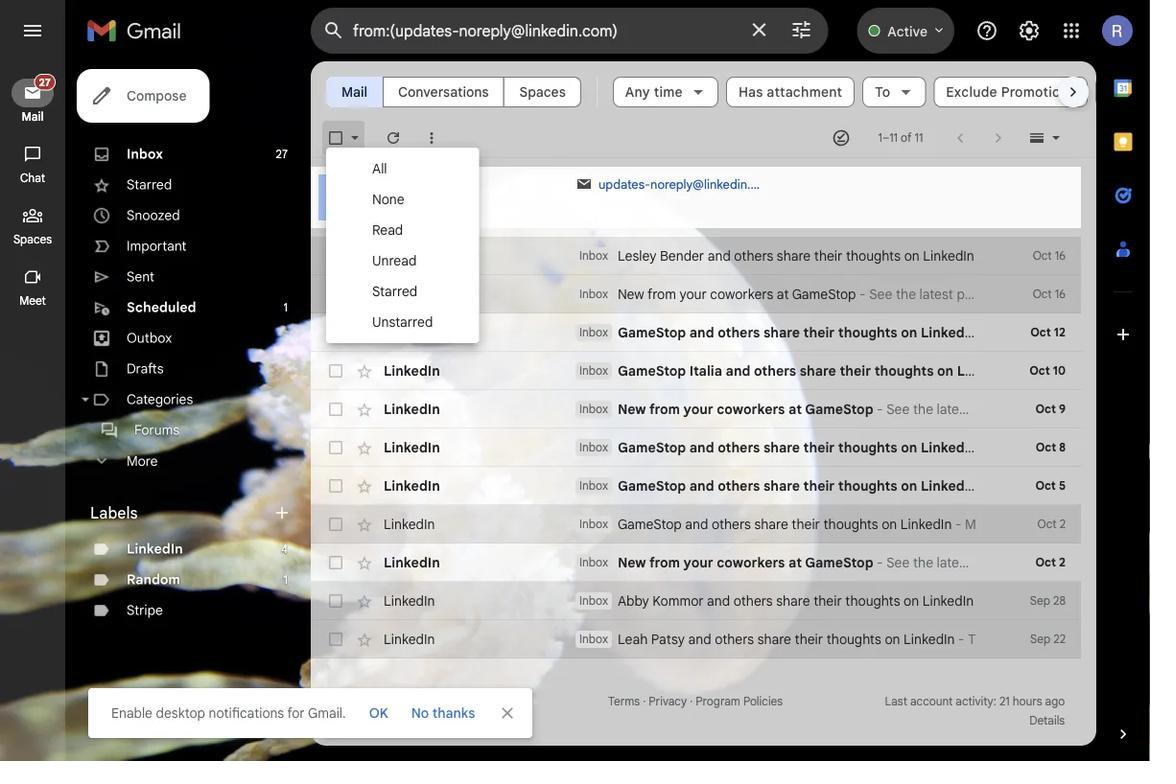 Task type: locate. For each thing, give the bounding box(es) containing it.
Search in mail text field
[[353, 21, 736, 40]]

of right –
[[901, 131, 912, 145]]

important
[[127, 238, 187, 255]]

1 for random
[[284, 573, 288, 588]]

and right kommor
[[707, 593, 730, 610]]

2 for new from your coworkers at gamestop
[[1059, 556, 1066, 570]]

1 vertical spatial 1
[[284, 301, 288, 315]]

coworkers for oct 2
[[717, 555, 785, 571]]

sep left 28
[[1030, 594, 1050, 609]]

linkedin link
[[127, 541, 183, 558]]

1 horizontal spatial 11
[[915, 131, 923, 145]]

oct
[[1033, 249, 1052, 263], [1033, 287, 1052, 302], [1031, 326, 1051, 340], [1030, 364, 1050, 378], [1036, 402, 1056, 417], [1036, 441, 1056, 455], [1036, 479, 1056, 494], [1038, 518, 1057, 532], [1036, 556, 1056, 570]]

starred down unread
[[372, 283, 418, 300]]

11 right –
[[915, 131, 923, 145]]

0 horizontal spatial spaces
[[13, 233, 52, 247]]

2 inbox gamestop and others share their thoughts on linkedin from the top
[[579, 439, 977, 456]]

others up inbox leah patsy and others share their thoughts on linkedin -
[[734, 593, 773, 610]]

7 row from the top
[[311, 467, 1081, 506]]

coworkers for oct 9
[[717, 401, 785, 418]]

2 oct 16 from the top
[[1033, 287, 1066, 302]]

5
[[1059, 479, 1066, 494]]

main content
[[311, 61, 1097, 746]]

0 vertical spatial mail
[[342, 83, 368, 100]]

0 horizontal spatial gb
[[353, 714, 369, 729]]

share
[[777, 248, 811, 264], [764, 324, 800, 341], [800, 363, 836, 379], [764, 439, 800, 456], [764, 478, 800, 495], [754, 516, 788, 533], [776, 593, 810, 610], [758, 631, 791, 648]]

inbox inside the inbox lesley bender and others share their thoughts on linkedin -
[[579, 249, 608, 263]]

gb
[[353, 714, 369, 729], [399, 714, 415, 729]]

at down the inbox lesley bender and others share their thoughts on linkedin -
[[777, 286, 789, 303]]

at down inbox gamestop italia and others share their thoughts on linkedin
[[789, 401, 802, 418]]

at for oct 2
[[789, 555, 802, 571]]

inbox inside inbox gamestop and others share their thoughts on linkedin -
[[579, 518, 608, 532]]

· right terms
[[643, 695, 646, 709]]

drafts
[[127, 361, 164, 378]]

0 vertical spatial 16
[[1055, 249, 1066, 263]]

spaces down search in mail text box
[[520, 83, 566, 100]]

toggle split pane mode image
[[1027, 129, 1047, 148]]

mail button
[[326, 75, 383, 109]]

1 vertical spatial footer
[[311, 693, 1081, 731]]

1 vertical spatial sep
[[1030, 633, 1051, 647]]

1 horizontal spatial 27
[[276, 147, 288, 162]]

footer
[[372, 175, 545, 196], [311, 693, 1081, 731]]

1 vertical spatial inbox new from your coworkers at gamestop -
[[579, 401, 887, 418]]

1 horizontal spatial ·
[[690, 695, 693, 709]]

coworkers down italia
[[717, 401, 785, 418]]

their
[[814, 248, 843, 264], [804, 324, 835, 341], [840, 363, 871, 379], [804, 439, 835, 456], [804, 478, 835, 495], [792, 516, 820, 533], [814, 593, 842, 610], [795, 631, 823, 648]]

0 vertical spatial oct 16
[[1033, 249, 1066, 263]]

refresh image
[[384, 129, 403, 148]]

inbox gamestop and others share their thoughts on linkedin for oct 5
[[579, 478, 977, 495]]

support image
[[976, 19, 999, 42]]

settings image
[[1018, 19, 1041, 42]]

read
[[372, 222, 403, 238]]

1 vertical spatial inbox gamestop and others share their thoughts on linkedin
[[579, 439, 977, 456]]

gb right "0.02"
[[353, 714, 369, 729]]

mail down search in mail icon
[[342, 83, 368, 100]]

others up inbox gamestop and others share their thoughts on linkedin -
[[718, 478, 760, 495]]

your
[[680, 286, 707, 303], [684, 401, 713, 418], [684, 555, 713, 571]]

notifications
[[209, 705, 284, 722]]

2 down 5
[[1060, 518, 1066, 532]]

0 vertical spatial oct 2
[[1038, 518, 1066, 532]]

privacy
[[649, 695, 687, 709]]

and right patsy at bottom right
[[688, 631, 711, 648]]

mail heading
[[0, 109, 65, 125]]

3 new from the top
[[618, 555, 646, 571]]

new
[[618, 286, 644, 303], [618, 401, 646, 418], [618, 555, 646, 571]]

inbox new from your coworkers at gamestop - for oct 9
[[579, 401, 887, 418]]

1 vertical spatial 2
[[1059, 556, 1066, 570]]

0.02
[[326, 714, 351, 729]]

2 vertical spatial from
[[649, 555, 680, 571]]

1 16 from the top
[[1055, 249, 1066, 263]]

spaces
[[520, 83, 566, 100], [13, 233, 52, 247]]

0 horizontal spatial of
[[372, 714, 383, 729]]

inbox gamestop and others share their thoughts on linkedin -
[[579, 516, 965, 533]]

2 vertical spatial your
[[684, 555, 713, 571]]

program
[[696, 695, 741, 709]]

1 vertical spatial 16
[[1055, 287, 1066, 302]]

0 horizontal spatial mail
[[21, 110, 44, 124]]

2 vertical spatial 1
[[284, 573, 288, 588]]

mail down 27 link
[[21, 110, 44, 124]]

2
[[1060, 518, 1066, 532], [1059, 556, 1066, 570]]

none
[[372, 191, 404, 208]]

gmail.
[[308, 705, 346, 722]]

your up kommor
[[684, 555, 713, 571]]

categories link
[[127, 391, 193, 408]]

1 inbox gamestop and others share their thoughts on linkedin from the top
[[579, 324, 977, 341]]

16 for new from your coworkers at gamestop
[[1055, 287, 1066, 302]]

2 new from the top
[[618, 401, 646, 418]]

0 vertical spatial inbox new from your coworkers at gamestop -
[[579, 286, 869, 303]]

from
[[648, 286, 676, 303], [649, 401, 680, 418], [649, 555, 680, 571]]

search in mail image
[[317, 13, 351, 48]]

enable
[[111, 705, 153, 722]]

others right italia
[[754, 363, 796, 379]]

1 vertical spatial coworkers
[[717, 401, 785, 418]]

2 vertical spatial inbox new from your coworkers at gamestop -
[[579, 555, 887, 571]]

2 vertical spatial coworkers
[[717, 555, 785, 571]]

2 gb from the left
[[399, 714, 415, 729]]

21
[[1000, 695, 1010, 709]]

10 row from the top
[[311, 582, 1081, 621]]

and up italia
[[690, 324, 714, 341]]

details
[[1030, 714, 1065, 729]]

inbox new from your coworkers at gamestop - down italia
[[579, 401, 887, 418]]

gamestop
[[792, 286, 856, 303], [618, 324, 686, 341], [618, 363, 686, 379], [805, 401, 874, 418], [618, 439, 686, 456], [618, 478, 686, 495], [618, 516, 682, 533], [805, 555, 874, 571]]

alert containing enable desktop notifications for gmail.
[[31, 44, 1120, 739]]

others up italia
[[718, 324, 760, 341]]

2 vertical spatial inbox gamestop and others share their thoughts on linkedin
[[579, 478, 977, 495]]

inbox gamestop italia and others share their thoughts on linkedin
[[579, 363, 1014, 379]]

on
[[904, 248, 920, 264], [901, 324, 917, 341], [937, 363, 954, 379], [901, 439, 917, 456], [901, 478, 917, 495], [882, 516, 897, 533], [904, 593, 919, 610], [885, 631, 900, 648]]

inbox new from your coworkers at gamestop -
[[579, 286, 869, 303], [579, 401, 887, 418], [579, 555, 887, 571]]

2 up 28
[[1059, 556, 1066, 570]]

linkedin
[[384, 248, 435, 264], [923, 248, 974, 264], [384, 286, 435, 303], [384, 324, 440, 341], [921, 324, 977, 341], [384, 363, 440, 379], [957, 363, 1014, 379], [384, 401, 440, 418], [384, 439, 440, 456], [921, 439, 977, 456], [384, 478, 440, 495], [921, 478, 977, 495], [384, 516, 435, 533], [901, 516, 952, 533], [127, 541, 183, 558], [384, 555, 440, 571], [384, 593, 435, 610], [923, 593, 974, 610], [384, 631, 435, 648], [904, 631, 955, 648]]

1 vertical spatial your
[[684, 401, 713, 418]]

–
[[883, 131, 889, 145]]

0 vertical spatial inbox gamestop and others share their thoughts on linkedin
[[579, 324, 977, 341]]

row
[[311, 237, 1081, 275], [311, 275, 1081, 314], [311, 314, 1081, 352], [311, 352, 1081, 390], [311, 390, 1081, 429], [311, 429, 1081, 467], [311, 467, 1081, 506], [311, 506, 1081, 544], [311, 544, 1081, 582], [311, 582, 1081, 621], [311, 621, 1081, 659]]

alert
[[31, 44, 1120, 739]]

1 vertical spatial from
[[649, 401, 680, 418]]

terms
[[608, 695, 640, 709]]

None checkbox
[[326, 129, 345, 148], [326, 438, 345, 458], [326, 515, 345, 534], [326, 554, 345, 573], [326, 630, 345, 649], [326, 129, 345, 148], [326, 438, 345, 458], [326, 515, 345, 534], [326, 554, 345, 573], [326, 630, 345, 649]]

labels
[[90, 504, 138, 523]]

inbox
[[127, 146, 163, 163], [579, 249, 608, 263], [579, 287, 608, 302], [579, 326, 608, 340], [579, 364, 608, 378], [579, 402, 608, 417], [579, 441, 608, 455], [579, 479, 608, 494], [579, 518, 608, 532], [579, 556, 608, 570], [579, 594, 608, 609], [579, 633, 608, 647]]

offline sync status image
[[832, 129, 851, 148]]

0 vertical spatial 2
[[1060, 518, 1066, 532]]

starred up the snoozed link
[[127, 177, 172, 193]]

· right privacy at right bottom
[[690, 695, 693, 709]]

and up kommor
[[685, 516, 708, 533]]

11
[[889, 131, 898, 145], [915, 131, 923, 145]]

4 row from the top
[[311, 352, 1081, 390]]

sep left 22
[[1030, 633, 1051, 647]]

inbox gamestop and others share their thoughts on linkedin for oct 8
[[579, 439, 977, 456]]

0 horizontal spatial starred
[[127, 177, 172, 193]]

1 for scheduled
[[284, 301, 288, 315]]

1 2 from the top
[[1060, 518, 1066, 532]]

spaces down chat heading
[[13, 233, 52, 247]]

at for oct 9
[[789, 401, 802, 418]]

11 row from the top
[[311, 621, 1081, 659]]

0 horizontal spatial 27
[[39, 76, 51, 89]]

exclude
[[946, 83, 998, 100]]

inbox gamestop and others share their thoughts on linkedin
[[579, 324, 977, 341], [579, 439, 977, 456], [579, 478, 977, 495]]

conversations
[[398, 83, 489, 100]]

oct 2 down the oct 5 at the right of page
[[1038, 518, 1066, 532]]

1 vertical spatial mail
[[21, 110, 44, 124]]

0 vertical spatial at
[[777, 286, 789, 303]]

coworkers down the inbox lesley bender and others share their thoughts on linkedin -
[[710, 286, 773, 303]]

tab list
[[1097, 61, 1150, 693]]

0 horizontal spatial ·
[[643, 695, 646, 709]]

meet heading
[[0, 294, 65, 309]]

1 horizontal spatial gb
[[399, 714, 415, 729]]

1 vertical spatial spaces
[[13, 233, 52, 247]]

oct 2 up sep 28
[[1036, 556, 1066, 570]]

inbox new from your coworkers at gamestop - down bender
[[579, 286, 869, 303]]

updates-noreply@linkedin.com
[[599, 177, 775, 192]]

from for oct 2
[[649, 555, 680, 571]]

more button
[[77, 446, 299, 477]]

2 inbox new from your coworkers at gamestop - from the top
[[579, 401, 887, 418]]

1 vertical spatial of
[[372, 714, 383, 729]]

at up the inbox abby kommor and others share their thoughts on linkedin -
[[789, 555, 802, 571]]

of
[[901, 131, 912, 145], [372, 714, 383, 729]]

sep for sep 22
[[1030, 633, 1051, 647]]

inbox inside the inbox abby kommor and others share their thoughts on linkedin -
[[579, 594, 608, 609]]

3 inbox new from your coworkers at gamestop - from the top
[[579, 555, 887, 571]]

1 oct 16 from the top
[[1033, 249, 1066, 263]]

2 16 from the top
[[1055, 287, 1066, 302]]

0 vertical spatial new
[[618, 286, 644, 303]]

sep 22
[[1030, 633, 1066, 647]]

of left 15
[[372, 714, 383, 729]]

sep 28
[[1030, 594, 1066, 609]]

0 vertical spatial 1
[[878, 131, 883, 145]]

1 inbox new from your coworkers at gamestop - from the top
[[579, 286, 869, 303]]

from for oct 9
[[649, 401, 680, 418]]

oct 2 for new from your coworkers at gamestop
[[1036, 556, 1066, 570]]

your down italia
[[684, 401, 713, 418]]

outbox
[[127, 330, 172, 347]]

3 inbox gamestop and others share their thoughts on linkedin from the top
[[579, 478, 977, 495]]

your down bender
[[680, 286, 707, 303]]

inbox abby kommor and others share their thoughts on linkedin -
[[579, 593, 987, 610]]

inbox leah patsy and others share their thoughts on linkedin -
[[579, 631, 968, 648]]

oct 2
[[1038, 518, 1066, 532], [1036, 556, 1066, 570]]

0 vertical spatial spaces
[[520, 83, 566, 100]]

1 vertical spatial at
[[789, 401, 802, 418]]

1 vertical spatial oct 16
[[1033, 287, 1066, 302]]

at
[[777, 286, 789, 303], [789, 401, 802, 418], [789, 555, 802, 571]]

exclude promotions
[[946, 83, 1076, 100]]

oct 16 for new from your coworkers at gamestop
[[1033, 287, 1066, 302]]

inbox new from your coworkers at gamestop - down inbox gamestop and others share their thoughts on linkedin -
[[579, 555, 887, 571]]

time
[[654, 83, 683, 100]]

·
[[643, 695, 646, 709], [690, 695, 693, 709]]

15
[[386, 714, 397, 729]]

has
[[739, 83, 763, 100]]

None checkbox
[[326, 323, 345, 342], [326, 362, 345, 381], [326, 400, 345, 419], [326, 477, 345, 496], [326, 592, 345, 611], [326, 323, 345, 342], [326, 362, 345, 381], [326, 400, 345, 419], [326, 477, 345, 496], [326, 592, 345, 611]]

12
[[1054, 326, 1066, 340]]

1 horizontal spatial mail
[[342, 83, 368, 100]]

2 2 from the top
[[1059, 556, 1066, 570]]

starred link
[[127, 177, 172, 193]]

coworkers down inbox gamestop and others share their thoughts on linkedin -
[[717, 555, 785, 571]]

last account activity: 21 hours ago details
[[885, 695, 1065, 729]]

11 down to 'dropdown button' at right
[[889, 131, 898, 145]]

-
[[978, 248, 984, 264], [860, 286, 866, 303], [877, 401, 883, 418], [955, 516, 962, 533], [877, 555, 883, 571], [977, 593, 984, 610], [958, 631, 965, 648]]

used
[[418, 714, 444, 729]]

your for oct 2
[[684, 555, 713, 571]]

stripe link
[[127, 602, 163, 619]]

gb right 15
[[399, 714, 415, 729]]

0 vertical spatial sep
[[1030, 594, 1050, 609]]

ago
[[1045, 695, 1065, 709]]

8 row from the top
[[311, 506, 1081, 544]]

1 horizontal spatial starred
[[372, 283, 418, 300]]

0 horizontal spatial 11
[[889, 131, 898, 145]]

1 horizontal spatial spaces
[[520, 83, 566, 100]]

new for oct 2
[[618, 555, 646, 571]]

1 vertical spatial new
[[618, 401, 646, 418]]

1 vertical spatial oct 2
[[1036, 556, 1066, 570]]

3 row from the top
[[311, 314, 1081, 352]]

advanced search options image
[[782, 11, 821, 49]]

5 row from the top
[[311, 390, 1081, 429]]

sent
[[127, 269, 154, 285]]

and
[[708, 248, 731, 264], [690, 324, 714, 341], [726, 363, 751, 379], [690, 439, 714, 456], [690, 478, 714, 495], [685, 516, 708, 533], [707, 593, 730, 610], [688, 631, 711, 648]]

terms · privacy · program policies
[[608, 695, 783, 709]]

2 vertical spatial new
[[618, 555, 646, 571]]

desktop
[[156, 705, 205, 722]]

others down the inbox abby kommor and others share their thoughts on linkedin -
[[715, 631, 754, 648]]

inbox inside inbox gamestop italia and others share their thoughts on linkedin
[[579, 364, 608, 378]]

navigation
[[0, 61, 67, 762]]

activity:
[[956, 695, 997, 709]]

snoozed link
[[127, 207, 180, 224]]

10
[[1053, 364, 1066, 378]]

0 vertical spatial of
[[901, 131, 912, 145]]

8
[[1059, 441, 1066, 455]]

2 vertical spatial at
[[789, 555, 802, 571]]

of inside footer
[[372, 714, 383, 729]]



Task type: describe. For each thing, give the bounding box(es) containing it.
4
[[281, 543, 288, 557]]

0 vertical spatial footer
[[372, 175, 545, 196]]

for
[[287, 705, 305, 722]]

1 inside main content
[[878, 131, 883, 145]]

inbox gamestop and others share their thoughts on linkedin for oct 12
[[579, 324, 977, 341]]

random
[[127, 572, 180, 589]]

account
[[910, 695, 953, 709]]

footer containing terms
[[311, 693, 1081, 731]]

no
[[411, 705, 429, 722]]

policies
[[744, 695, 783, 709]]

ok
[[369, 705, 388, 722]]

italia
[[690, 363, 722, 379]]

leah
[[618, 631, 648, 648]]

conversations button
[[383, 75, 504, 109]]

important link
[[127, 238, 187, 255]]

oct 12
[[1031, 326, 1066, 340]]

any time
[[625, 83, 683, 100]]

0 vertical spatial 27
[[39, 76, 51, 89]]

1 vertical spatial 27
[[276, 147, 288, 162]]

inbox link
[[127, 146, 163, 163]]

and up inbox gamestop and others share their thoughts on linkedin -
[[690, 478, 714, 495]]

has attachment
[[739, 83, 842, 100]]

16 for lesley bender and others share their thoughts on linkedin
[[1055, 249, 1066, 263]]

forums link
[[134, 422, 180, 439]]

snoozed
[[127, 207, 180, 224]]

updates-
[[599, 177, 651, 192]]

sent link
[[127, 269, 154, 285]]

others down italia
[[718, 439, 760, 456]]

scheduled
[[127, 299, 196, 316]]

drafts link
[[127, 361, 164, 378]]

no thanks link
[[404, 696, 483, 731]]

has attachment button
[[726, 77, 855, 107]]

1 gb from the left
[[353, 714, 369, 729]]

gmail image
[[86, 12, 191, 50]]

and down italia
[[690, 439, 714, 456]]

promotions
[[1001, 83, 1076, 100]]

oct 16 for lesley bender and others share their thoughts on linkedin
[[1033, 249, 1066, 263]]

and right bender
[[708, 248, 731, 264]]

clear search image
[[740, 11, 778, 49]]

sep for sep 28
[[1030, 594, 1050, 609]]

forums
[[134, 422, 180, 439]]

attachment
[[767, 83, 842, 100]]

0.02 gb of 15 gb used
[[326, 714, 444, 729]]

1 horizontal spatial of
[[901, 131, 912, 145]]

exclude promotions button
[[934, 77, 1088, 107]]

inbox inside inbox leah patsy and others share their thoughts on linkedin -
[[579, 633, 608, 647]]

and right italia
[[726, 363, 751, 379]]

oct 5
[[1036, 479, 1066, 494]]

any time button
[[613, 77, 718, 107]]

noreply@linkedin.com
[[651, 177, 775, 192]]

Search in mail search field
[[311, 8, 828, 54]]

spaces heading
[[0, 232, 65, 248]]

privacy link
[[649, 695, 687, 709]]

unstarred
[[372, 314, 433, 330]]

9
[[1059, 402, 1066, 417]]

1 11 from the left
[[889, 131, 898, 145]]

28
[[1053, 594, 1066, 609]]

unread
[[372, 252, 417, 269]]

kommor
[[653, 593, 704, 610]]

compose
[[127, 87, 187, 104]]

stripe
[[127, 602, 163, 619]]

2 for gamestop and others share their thoughts on linkedin
[[1060, 518, 1066, 532]]

oct 2 for gamestop and others share their thoughts on linkedin
[[1038, 518, 1066, 532]]

9 row from the top
[[311, 544, 1081, 582]]

abby
[[618, 593, 649, 610]]

compose button
[[77, 69, 210, 123]]

1 – 11 of 11
[[878, 131, 923, 145]]

last
[[885, 695, 908, 709]]

oct 8
[[1036, 441, 1066, 455]]

main content containing mail
[[311, 61, 1097, 746]]

22
[[1054, 633, 1066, 647]]

mail inside heading
[[21, 110, 44, 124]]

meet
[[19, 294, 46, 308]]

2 · from the left
[[690, 695, 693, 709]]

any
[[625, 83, 650, 100]]

hours
[[1013, 695, 1042, 709]]

2 row from the top
[[311, 275, 1081, 314]]

27 link
[[12, 74, 56, 107]]

chat heading
[[0, 171, 65, 186]]

spaces inside 'button'
[[520, 83, 566, 100]]

0 vertical spatial starred
[[127, 177, 172, 193]]

all
[[372, 160, 387, 177]]

0 vertical spatial your
[[680, 286, 707, 303]]

terms link
[[608, 695, 640, 709]]

mail inside button
[[342, 83, 368, 100]]

spaces button
[[504, 75, 581, 109]]

1 new from the top
[[618, 286, 644, 303]]

oct 9
[[1036, 402, 1066, 417]]

1 row from the top
[[311, 237, 1081, 275]]

thanks
[[432, 705, 475, 722]]

outbox link
[[127, 330, 172, 347]]

1 vertical spatial starred
[[372, 283, 418, 300]]

more image
[[422, 129, 441, 148]]

your for oct 9
[[684, 401, 713, 418]]

others right bender
[[734, 248, 774, 264]]

inbox new from your coworkers at gamestop - for oct 2
[[579, 555, 887, 571]]

more
[[127, 453, 158, 470]]

follow link to manage storage image
[[451, 712, 471, 731]]

1 · from the left
[[643, 695, 646, 709]]

random link
[[127, 572, 180, 589]]

new for oct 9
[[618, 401, 646, 418]]

inbox lesley bender and others share their thoughts on linkedin -
[[579, 248, 988, 264]]

ok link
[[361, 696, 396, 731]]

main menu image
[[21, 19, 44, 42]]

enable desktop notifications for gmail.
[[111, 705, 346, 722]]

6 row from the top
[[311, 429, 1081, 467]]

bender
[[660, 248, 704, 264]]

0 vertical spatial coworkers
[[710, 286, 773, 303]]

to
[[875, 83, 891, 100]]

others up the inbox abby kommor and others share their thoughts on linkedin -
[[712, 516, 751, 533]]

labels heading
[[90, 504, 272, 523]]

0 vertical spatial from
[[648, 286, 676, 303]]

spaces inside heading
[[13, 233, 52, 247]]

patsy
[[651, 631, 685, 648]]

scheduled link
[[127, 299, 196, 316]]

navigation containing mail
[[0, 61, 67, 762]]

2 11 from the left
[[915, 131, 923, 145]]



Task type: vqa. For each thing, say whether or not it's contained in the screenshot.
10
yes



